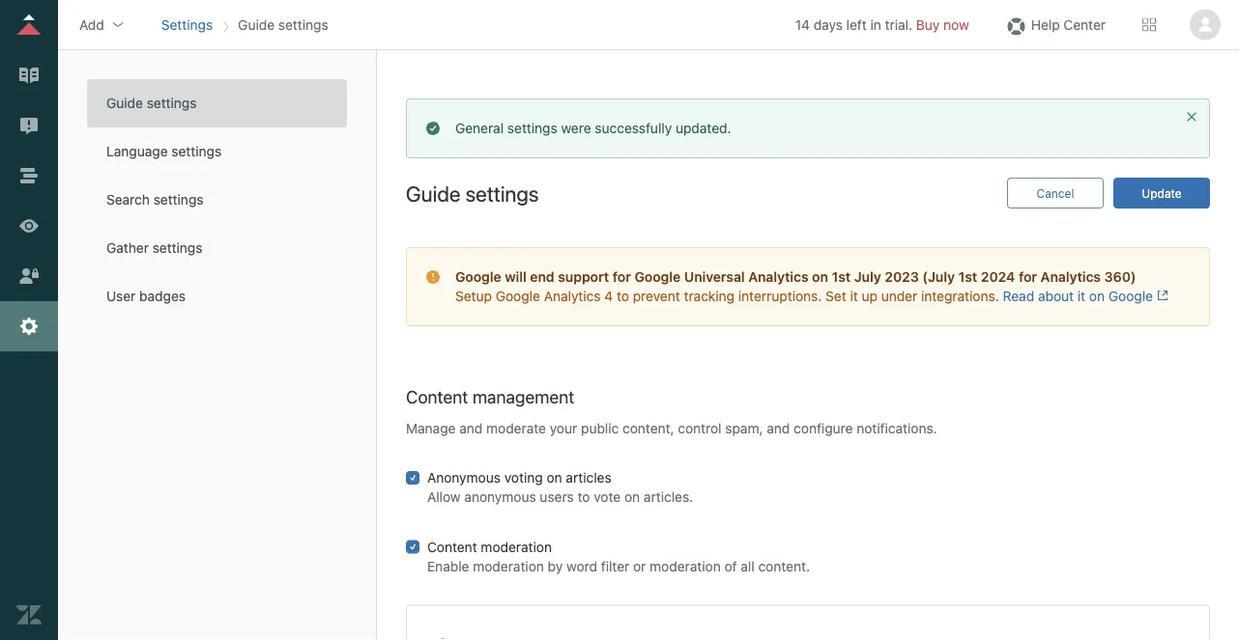 Task type: vqa. For each thing, say whether or not it's contained in the screenshot.
for
yes



Task type: describe. For each thing, give the bounding box(es) containing it.
manage articles image
[[16, 63, 42, 88]]

1 horizontal spatial analytics
[[749, 269, 809, 285]]

settings
[[161, 16, 213, 32]]

arrange content image
[[16, 163, 42, 189]]

moderate content image
[[16, 113, 42, 138]]

2 it from the left
[[1078, 289, 1086, 305]]

setup
[[455, 289, 492, 305]]

now
[[944, 16, 969, 32]]

articles.
[[644, 490, 693, 506]]

2 horizontal spatial guide
[[406, 181, 461, 206]]

by
[[548, 559, 563, 575]]

settings inside navigation
[[278, 16, 328, 32]]

up
[[862, 289, 878, 305]]

buy
[[916, 16, 940, 32]]

content for content moderation enable moderation by word filter or moderation of all content.
[[427, 539, 477, 555]]

14
[[795, 16, 810, 32]]

search settings
[[106, 192, 204, 208]]

spam,
[[725, 421, 763, 437]]

language settings link
[[87, 128, 347, 176]]

google will end support for google universal analytics on 1st july 2023 (july 1st 2024 for analytics 360) setup google analytics 4 to prevent tracking interruptions. set it up under integrations.
[[455, 269, 1136, 305]]

general settings were successfully updated.
[[455, 120, 731, 136]]

end
[[530, 269, 555, 285]]

universal
[[684, 269, 745, 285]]

1 for from the left
[[613, 269, 631, 285]]

2 horizontal spatial analytics
[[1041, 269, 1101, 285]]

integrations.
[[921, 289, 999, 305]]

configure
[[794, 421, 853, 437]]

content for content management
[[406, 387, 468, 407]]

users
[[540, 490, 574, 506]]

general
[[455, 120, 504, 136]]

on up the users
[[547, 470, 562, 486]]

user
[[106, 289, 136, 305]]

zendesk image
[[16, 603, 42, 628]]

word
[[567, 559, 597, 575]]

july
[[854, 269, 882, 285]]

moderate
[[486, 421, 546, 437]]

content moderation enable moderation by word filter or moderation of all content.
[[427, 539, 810, 575]]

read about it on google
[[1003, 289, 1153, 305]]

it inside 'google will end support for google universal analytics on 1st july 2023 (july 1st 2024 for analytics 360) setup google analytics 4 to prevent tracking interruptions. set it up under integrations.'
[[850, 289, 858, 305]]

2023
[[885, 269, 919, 285]]

all
[[741, 559, 755, 575]]

cancel button
[[1007, 178, 1104, 209]]

vote
[[594, 490, 621, 506]]

of
[[725, 559, 737, 575]]

about
[[1038, 289, 1074, 305]]

under
[[881, 289, 918, 305]]

guide settings inside navigation
[[238, 16, 328, 32]]

center
[[1064, 16, 1106, 32]]

settings link
[[161, 16, 213, 32]]

google down will
[[496, 289, 540, 305]]

2 1st from the left
[[959, 269, 978, 285]]

cancel
[[1037, 187, 1075, 200]]

360)
[[1105, 269, 1136, 285]]

update
[[1142, 187, 1182, 200]]

moderation up the by
[[481, 539, 552, 555]]

filter
[[601, 559, 630, 575]]

moderation left the by
[[473, 559, 544, 575]]

trial.
[[885, 16, 913, 32]]

content management
[[406, 387, 575, 407]]

0 horizontal spatial analytics
[[544, 289, 601, 305]]

your
[[550, 421, 577, 437]]

anonymous
[[427, 470, 501, 486]]

content.
[[758, 559, 810, 575]]

help
[[1031, 16, 1060, 32]]

(july
[[923, 269, 955, 285]]

on down 360)
[[1089, 289, 1105, 305]]

on right vote
[[625, 490, 640, 506]]

search settings link
[[87, 176, 347, 224]]

prevent
[[633, 289, 680, 305]]

2 horizontal spatial guide settings
[[406, 181, 539, 206]]

read
[[1003, 289, 1035, 305]]

help center button
[[998, 10, 1112, 39]]

voting
[[504, 470, 543, 486]]

in
[[871, 16, 882, 32]]

guide settings inside "link"
[[106, 95, 197, 111]]

language settings
[[106, 144, 222, 160]]

to inside 'google will end support for google universal analytics on 1st july 2023 (july 1st 2024 for analytics 360) setup google analytics 4 to prevent tracking interruptions. set it up under integrations.'
[[617, 289, 629, 305]]

management
[[473, 387, 575, 407]]

guide inside navigation
[[238, 16, 275, 32]]

update button
[[1114, 178, 1210, 209]]

read about it on google link
[[1003, 289, 1169, 305]]

badges
[[139, 289, 186, 305]]

anonymous voting on articles allow anonymous users to vote on articles.
[[427, 470, 693, 506]]



Task type: locate. For each thing, give the bounding box(es) containing it.
settings inside "guide settings" "link"
[[147, 95, 197, 111]]

0 horizontal spatial guide settings
[[106, 95, 197, 111]]

interruptions.
[[738, 289, 822, 305]]

1 horizontal spatial to
[[617, 289, 629, 305]]

for
[[613, 269, 631, 285], [1019, 269, 1037, 285]]

manage
[[406, 421, 456, 437]]

0 horizontal spatial 1st
[[832, 269, 851, 285]]

2 vertical spatial guide settings
[[406, 181, 539, 206]]

analytics up interruptions.
[[749, 269, 809, 285]]

0 vertical spatial content
[[406, 387, 468, 407]]

14 days left in trial. buy now
[[795, 16, 969, 32]]

0 horizontal spatial to
[[578, 490, 590, 506]]

1 horizontal spatial guide settings
[[238, 16, 328, 32]]

navigation
[[157, 10, 332, 39]]

anonymous
[[464, 490, 536, 506]]

to inside anonymous voting on articles allow anonymous users to vote on articles.
[[578, 490, 590, 506]]

moderation
[[481, 539, 552, 555], [473, 559, 544, 575], [650, 559, 721, 575]]

will
[[505, 269, 527, 285]]

add button
[[73, 10, 131, 39]]

1 vertical spatial to
[[578, 490, 590, 506]]

gather settings link
[[87, 224, 347, 273]]

navigation containing settings
[[157, 10, 332, 39]]

analytics down support
[[544, 289, 601, 305]]

left
[[847, 16, 867, 32]]

on
[[812, 269, 828, 285], [1089, 289, 1105, 305], [547, 470, 562, 486], [625, 490, 640, 506]]

or
[[633, 559, 646, 575]]

updated.
[[676, 120, 731, 136]]

0 vertical spatial guide settings
[[238, 16, 328, 32]]

allow
[[427, 490, 461, 506]]

guide settings up language settings
[[106, 95, 197, 111]]

to
[[617, 289, 629, 305], [578, 490, 590, 506]]

analytics
[[749, 269, 809, 285], [1041, 269, 1101, 285], [544, 289, 601, 305]]

language
[[106, 144, 168, 160]]

google up the setup on the top
[[455, 269, 502, 285]]

on inside 'google will end support for google universal analytics on 1st july 2023 (july 1st 2024 for analytics 360) setup google analytics 4 to prevent tracking interruptions. set it up under integrations.'
[[812, 269, 828, 285]]

help center
[[1031, 16, 1106, 32]]

guide settings down the general
[[406, 181, 539, 206]]

1 horizontal spatial 1st
[[959, 269, 978, 285]]

guide
[[238, 16, 275, 32], [106, 95, 143, 111], [406, 181, 461, 206]]

user badges
[[106, 289, 186, 305]]

1 horizontal spatial it
[[1078, 289, 1086, 305]]

articles
[[566, 470, 612, 486]]

for up read
[[1019, 269, 1037, 285]]

content up manage on the left
[[406, 387, 468, 407]]

guide right settings link
[[238, 16, 275, 32]]

support
[[558, 269, 609, 285]]

0 horizontal spatial it
[[850, 289, 858, 305]]

2 vertical spatial guide
[[406, 181, 461, 206]]

guide settings right settings
[[238, 16, 328, 32]]

settings inside gather settings link
[[152, 240, 203, 256]]

1 vertical spatial guide
[[106, 95, 143, 111]]

guide inside "link"
[[106, 95, 143, 111]]

google up prevent at top
[[635, 269, 681, 285]]

and down content management
[[459, 421, 483, 437]]

2024
[[981, 269, 1016, 285]]

gather
[[106, 240, 149, 256]]

settings image
[[16, 314, 42, 339]]

content inside content moderation enable moderation by word filter or moderation of all content.
[[427, 539, 477, 555]]

0 horizontal spatial for
[[613, 269, 631, 285]]

search
[[106, 192, 150, 208]]

1 1st from the left
[[832, 269, 851, 285]]

0 vertical spatial to
[[617, 289, 629, 305]]

it left up
[[850, 289, 858, 305]]

settings
[[278, 16, 328, 32], [147, 95, 197, 111], [508, 120, 558, 136], [171, 144, 222, 160], [466, 181, 539, 206], [153, 192, 204, 208], [152, 240, 203, 256]]

public
[[581, 421, 619, 437]]

1 horizontal spatial and
[[767, 421, 790, 437]]

for up 4
[[613, 269, 631, 285]]

1 and from the left
[[459, 421, 483, 437]]

1st up integrations.
[[959, 269, 978, 285]]

on up set
[[812, 269, 828, 285]]

analytics up read about it on google
[[1041, 269, 1101, 285]]

days
[[814, 16, 843, 32]]

1 horizontal spatial for
[[1019, 269, 1037, 285]]

gather settings
[[106, 240, 203, 256]]

guide up the language
[[106, 95, 143, 111]]

content up the enable
[[427, 539, 477, 555]]

guide settings
[[238, 16, 328, 32], [106, 95, 197, 111], [406, 181, 539, 206]]

4
[[605, 289, 613, 305]]

guide down the general
[[406, 181, 461, 206]]

1 horizontal spatial guide
[[238, 16, 275, 32]]

1st
[[832, 269, 851, 285], [959, 269, 978, 285]]

settings inside language settings link
[[171, 144, 222, 160]]

content,
[[623, 421, 674, 437]]

to down articles
[[578, 490, 590, 506]]

0 horizontal spatial and
[[459, 421, 483, 437]]

0 horizontal spatial guide
[[106, 95, 143, 111]]

successfully
[[595, 120, 672, 136]]

guide settings link
[[87, 79, 347, 128]]

customize design image
[[16, 214, 42, 239]]

it
[[850, 289, 858, 305], [1078, 289, 1086, 305]]

add
[[79, 16, 104, 32]]

1 vertical spatial guide settings
[[106, 95, 197, 111]]

2 for from the left
[[1019, 269, 1037, 285]]

content
[[406, 387, 468, 407], [427, 539, 477, 555]]

and right the spam,
[[767, 421, 790, 437]]

manage and moderate your public content, control spam, and configure notifications.
[[406, 421, 937, 437]]

enable
[[427, 559, 469, 575]]

to right 4
[[617, 289, 629, 305]]

were
[[561, 120, 591, 136]]

1st up set
[[832, 269, 851, 285]]

settings inside the search settings link
[[153, 192, 204, 208]]

moderation left of
[[650, 559, 721, 575]]

google down 360)
[[1109, 289, 1153, 305]]

2 and from the left
[[767, 421, 790, 437]]

tracking
[[684, 289, 735, 305]]

set
[[826, 289, 847, 305]]

user badges link
[[87, 273, 347, 321]]

google
[[455, 269, 502, 285], [635, 269, 681, 285], [496, 289, 540, 305], [1109, 289, 1153, 305]]

notifications.
[[857, 421, 937, 437]]

and
[[459, 421, 483, 437], [767, 421, 790, 437]]

zendesk products image
[[1143, 18, 1156, 31]]

it right about
[[1078, 289, 1086, 305]]

1 vertical spatial content
[[427, 539, 477, 555]]

0 vertical spatial guide
[[238, 16, 275, 32]]

control
[[678, 421, 722, 437]]

user permissions image
[[16, 264, 42, 289]]

1 it from the left
[[850, 289, 858, 305]]



